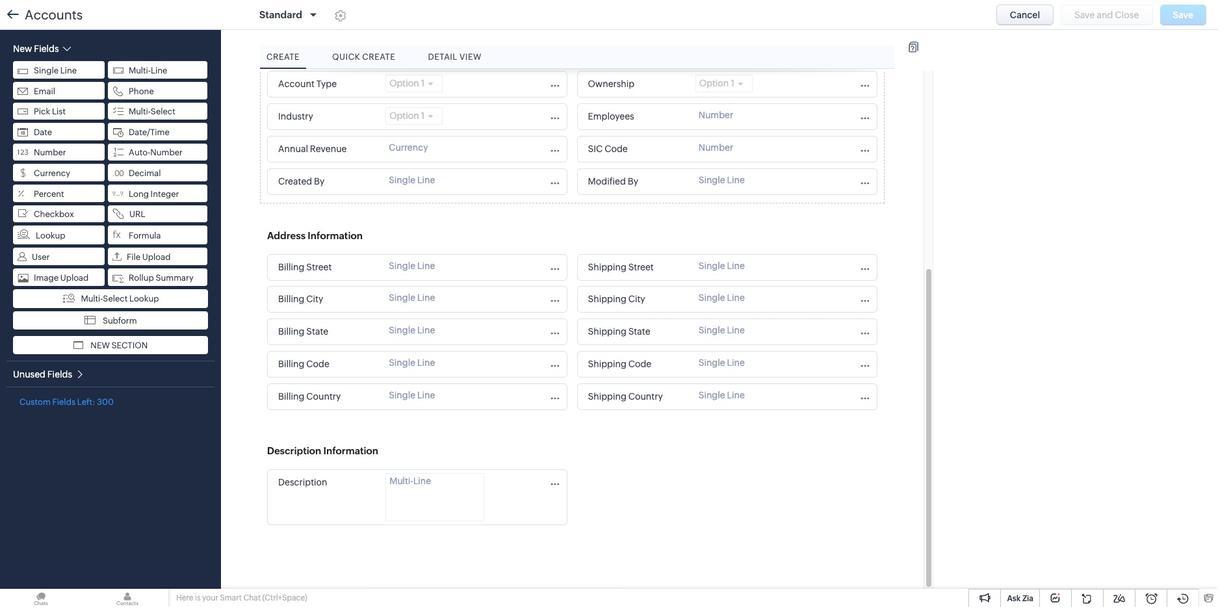 Task type: describe. For each thing, give the bounding box(es) containing it.
auto-number
[[129, 148, 183, 158]]

unused fields link
[[13, 369, 85, 380]]

single
[[34, 66, 59, 75]]

date
[[34, 127, 52, 137]]

1 vertical spatial lookup
[[129, 294, 159, 304]]

quick create link
[[326, 46, 402, 68]]

image
[[34, 273, 59, 283]]

image upload
[[34, 273, 89, 283]]

quick create
[[332, 52, 396, 62]]

select for multi-select
[[151, 107, 175, 116]]

long
[[129, 189, 149, 199]]

file
[[127, 252, 141, 262]]

1 create from the left
[[267, 52, 300, 62]]

fields for custom
[[52, 397, 75, 407]]

300
[[97, 397, 114, 407]]

date/time
[[129, 127, 170, 137]]

single line
[[34, 66, 77, 75]]

pick
[[34, 107, 50, 116]]

1 number from the left
[[34, 148, 66, 158]]

(ctrl+space)
[[262, 594, 307, 603]]

auto-
[[129, 148, 150, 158]]

multi-select lookup
[[81, 294, 159, 304]]

summary
[[156, 273, 194, 283]]

fields for unused
[[47, 370, 72, 380]]

view
[[460, 52, 482, 62]]

select for multi-select lookup
[[103, 294, 128, 304]]

multi-select
[[129, 107, 175, 116]]

multi- for multi-line
[[129, 66, 151, 75]]

custom fields left: 300
[[20, 397, 114, 407]]

section
[[112, 341, 148, 350]]

here
[[176, 594, 193, 603]]

multi- for multi-select
[[129, 107, 151, 116]]

chat
[[243, 594, 261, 603]]

unused fields
[[13, 370, 72, 380]]

percent
[[34, 189, 64, 199]]

is
[[195, 594, 201, 603]]

decimal
[[129, 168, 161, 178]]

rollup summary
[[129, 273, 194, 283]]

checkbox
[[34, 209, 74, 219]]

2 number from the left
[[150, 148, 183, 158]]



Task type: locate. For each thing, give the bounding box(es) containing it.
lookup down rollup
[[129, 294, 159, 304]]

line up phone
[[151, 66, 167, 75]]

1 horizontal spatial create
[[362, 52, 396, 62]]

list
[[52, 107, 66, 116]]

0 horizontal spatial select
[[103, 294, 128, 304]]

0 vertical spatial multi-
[[129, 66, 151, 75]]

here is your smart chat (ctrl+space)
[[176, 594, 307, 603]]

email
[[34, 86, 55, 96]]

contacts image
[[86, 589, 168, 607]]

1 line from the left
[[60, 66, 77, 75]]

line for single line
[[60, 66, 77, 75]]

pick list
[[34, 107, 66, 116]]

new
[[91, 341, 110, 350]]

multi-
[[129, 66, 151, 75], [129, 107, 151, 116], [81, 294, 103, 304]]

1 horizontal spatial line
[[151, 66, 167, 75]]

line for multi-line
[[151, 66, 167, 75]]

number
[[34, 148, 66, 158], [150, 148, 183, 158]]

None text field
[[584, 75, 689, 93], [274, 108, 379, 126], [584, 108, 689, 126], [274, 140, 379, 158], [274, 173, 379, 191], [264, 227, 394, 245], [274, 291, 379, 308], [584, 323, 689, 341], [274, 356, 379, 373], [584, 356, 689, 373], [584, 388, 689, 406], [264, 442, 394, 460], [584, 75, 689, 93], [274, 108, 379, 126], [584, 108, 689, 126], [274, 140, 379, 158], [274, 173, 379, 191], [264, 227, 394, 245], [274, 291, 379, 308], [584, 323, 689, 341], [274, 356, 379, 373], [584, 356, 689, 373], [584, 388, 689, 406], [264, 442, 394, 460]]

fields up custom fields left: 300
[[47, 370, 72, 380]]

0 vertical spatial lookup
[[36, 231, 65, 240]]

unused
[[13, 370, 45, 380]]

0 vertical spatial upload
[[142, 252, 171, 262]]

1 horizontal spatial select
[[151, 107, 175, 116]]

quick
[[332, 52, 360, 62]]

upload right image
[[60, 273, 89, 283]]

integer
[[151, 189, 179, 199]]

detail
[[428, 52, 458, 62]]

multi- for multi-select lookup
[[81, 294, 103, 304]]

upload for image upload
[[60, 273, 89, 283]]

1 horizontal spatial lookup
[[129, 294, 159, 304]]

create link
[[260, 46, 306, 68]]

0 horizontal spatial lookup
[[36, 231, 65, 240]]

1 vertical spatial fields
[[52, 397, 75, 407]]

select
[[151, 107, 175, 116], [103, 294, 128, 304]]

accounts
[[25, 7, 83, 22]]

select up date/time
[[151, 107, 175, 116]]

custom
[[20, 397, 51, 407]]

line right single
[[60, 66, 77, 75]]

detail view link
[[422, 46, 488, 68]]

chats image
[[0, 589, 82, 607]]

long integer
[[129, 189, 179, 199]]

None text field
[[274, 75, 379, 93], [584, 140, 689, 158], [584, 173, 689, 191], [274, 259, 379, 276], [584, 259, 689, 276], [584, 291, 689, 308], [274, 323, 379, 341], [274, 388, 379, 406], [274, 474, 379, 492], [274, 75, 379, 93], [584, 140, 689, 158], [584, 173, 689, 191], [274, 259, 379, 276], [584, 259, 689, 276], [584, 291, 689, 308], [274, 323, 379, 341], [274, 388, 379, 406], [274, 474, 379, 492]]

0 vertical spatial fields
[[47, 370, 72, 380]]

select up the subform
[[103, 294, 128, 304]]

1 vertical spatial select
[[103, 294, 128, 304]]

0 horizontal spatial create
[[267, 52, 300, 62]]

fields
[[47, 370, 72, 380], [52, 397, 75, 407]]

multi- down phone
[[129, 107, 151, 116]]

currency
[[34, 168, 70, 178]]

formula
[[129, 231, 161, 240]]

1 horizontal spatial number
[[150, 148, 183, 158]]

2 line from the left
[[151, 66, 167, 75]]

phone
[[129, 86, 154, 96]]

upload
[[142, 252, 171, 262], [60, 273, 89, 283]]

ask
[[1008, 594, 1021, 603]]

rollup
[[129, 273, 154, 283]]

fields left left:
[[52, 397, 75, 407]]

url
[[129, 209, 145, 219]]

smart
[[220, 594, 242, 603]]

2 vertical spatial multi-
[[81, 294, 103, 304]]

0 horizontal spatial number
[[34, 148, 66, 158]]

subform
[[103, 316, 137, 326]]

zia
[[1023, 594, 1034, 603]]

number up currency
[[34, 148, 66, 158]]

1 vertical spatial upload
[[60, 273, 89, 283]]

detail view
[[428, 52, 482, 62]]

user
[[32, 252, 50, 262]]

your
[[202, 594, 218, 603]]

create down standard
[[267, 52, 300, 62]]

left:
[[77, 397, 95, 407]]

2 create from the left
[[362, 52, 396, 62]]

multi- up the subform
[[81, 294, 103, 304]]

multi- up phone
[[129, 66, 151, 75]]

0 horizontal spatial upload
[[60, 273, 89, 283]]

create
[[267, 52, 300, 62], [362, 52, 396, 62]]

upload up rollup summary
[[142, 252, 171, 262]]

fields inside "link"
[[47, 370, 72, 380]]

new section
[[91, 341, 148, 350]]

lookup down checkbox
[[36, 231, 65, 240]]

1 horizontal spatial upload
[[142, 252, 171, 262]]

1 vertical spatial multi-
[[129, 107, 151, 116]]

line
[[60, 66, 77, 75], [151, 66, 167, 75]]

file upload
[[127, 252, 171, 262]]

0 vertical spatial select
[[151, 107, 175, 116]]

None button
[[997, 5, 1054, 25]]

multi-line
[[129, 66, 167, 75]]

ask zia
[[1008, 594, 1034, 603]]

0 horizontal spatial line
[[60, 66, 77, 75]]

standard
[[259, 9, 302, 20]]

upload for file upload
[[142, 252, 171, 262]]

lookup
[[36, 231, 65, 240], [129, 294, 159, 304]]

number down date/time
[[150, 148, 183, 158]]

create right the quick
[[362, 52, 396, 62]]



Task type: vqa. For each thing, say whether or not it's contained in the screenshot.


